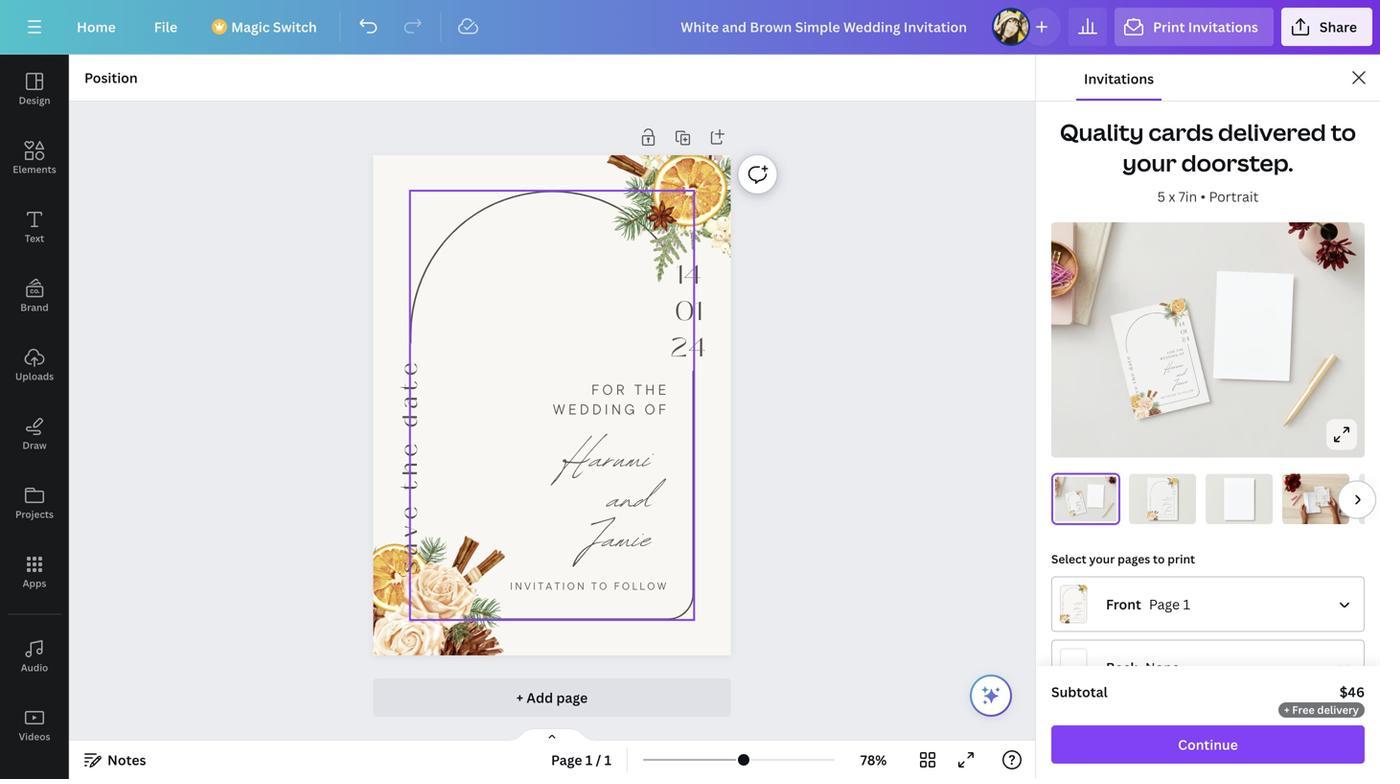 Task type: vqa. For each thing, say whether or not it's contained in the screenshot.
the top Page
yes



Task type: locate. For each thing, give the bounding box(es) containing it.
invitation inside invitation to follow harumi and jamie
[[1160, 514, 1166, 515]]

and jamie
[[1173, 366, 1190, 392]]

1 horizontal spatial 14 01 24 save the date for the wedding of invitation to follow harumi and jamie
[[1316, 490, 1329, 504]]

uploads
[[15, 370, 54, 383]]

canva assistant image
[[980, 685, 1003, 708]]

0 horizontal spatial your
[[1090, 551, 1115, 567]]

5
[[1158, 187, 1166, 206]]

0 vertical spatial invitation to follow
[[1161, 389, 1194, 400]]

1 vertical spatial invitations
[[1084, 70, 1154, 88]]

14 inside '14 01 24 save the date'
[[1173, 486, 1176, 490]]

0 horizontal spatial page
[[551, 751, 582, 769]]

14
[[676, 255, 702, 295], [1179, 319, 1186, 329], [1173, 486, 1176, 490], [1327, 490, 1329, 492], [1080, 495, 1082, 497]]

apps
[[23, 577, 46, 590]]

magic switch
[[231, 18, 317, 36]]

page right the "front"
[[1149, 595, 1180, 613]]

page down the show pages image
[[551, 751, 582, 769]]

text button
[[0, 193, 69, 262]]

wedding
[[1160, 353, 1179, 361], [553, 400, 638, 418], [1323, 496, 1326, 497], [1163, 499, 1170, 500], [1076, 502, 1080, 504]]

1 down print
[[1184, 595, 1191, 613]]

to
[[1331, 116, 1357, 148], [1178, 392, 1182, 396], [1325, 504, 1326, 504], [1080, 511, 1081, 511], [1166, 514, 1168, 515], [1153, 551, 1165, 567], [592, 580, 610, 593]]

•
[[1201, 187, 1206, 206]]

1
[[1184, 595, 1191, 613], [586, 751, 593, 769], [605, 751, 612, 769]]

harumi inside invitation to follow harumi and jamie
[[1164, 501, 1171, 507]]

the
[[1176, 347, 1185, 353], [1129, 372, 1138, 384], [635, 381, 670, 398], [395, 438, 426, 491], [1326, 495, 1328, 496], [1170, 497, 1173, 499], [1316, 498, 1318, 501], [1079, 501, 1081, 502], [1150, 502, 1152, 507], [1069, 506, 1071, 509]]

brand button
[[0, 262, 69, 331]]

front page 1
[[1106, 595, 1191, 613]]

0 horizontal spatial +
[[517, 689, 524, 707]]

date
[[1125, 355, 1135, 371], [395, 357, 426, 428], [1316, 495, 1318, 498], [1150, 495, 1152, 501], [1068, 503, 1071, 506]]

notes
[[107, 751, 146, 769]]

+
[[517, 689, 524, 707], [1285, 703, 1290, 717]]

continue button
[[1052, 726, 1365, 764]]

1 horizontal spatial page
[[1149, 595, 1180, 613]]

add
[[527, 689, 553, 707]]

+ for + add page
[[517, 689, 524, 707]]

1 horizontal spatial 1
[[605, 751, 612, 769]]

select your pages to print
[[1052, 551, 1196, 567]]

quality cards delivered to your doorstep. 5 x 7in • portrait
[[1060, 116, 1357, 206]]

2 horizontal spatial 1
[[1184, 595, 1191, 613]]

side panel tab list
[[0, 55, 69, 779]]

0 horizontal spatial invitations
[[1084, 70, 1154, 88]]

of
[[1180, 351, 1186, 356], [645, 400, 670, 418], [1327, 496, 1328, 497], [1171, 499, 1173, 500], [1080, 502, 1081, 503]]

0 vertical spatial page
[[1149, 595, 1180, 613]]

your
[[1123, 147, 1177, 178], [1090, 551, 1115, 567]]

invitation to follow harumi and jamie
[[1160, 501, 1173, 515]]

quality
[[1060, 116, 1144, 148]]

14 01 24
[[671, 255, 707, 368], [1179, 319, 1191, 345]]

0 horizontal spatial 14 01 24 save the date for the wedding of invitation to follow harumi and jamie
[[1068, 495, 1083, 513]]

1 left /
[[586, 751, 593, 769]]

invitations inside dropdown button
[[1189, 18, 1259, 36]]

your up 5
[[1123, 147, 1177, 178]]

1 right /
[[605, 751, 612, 769]]

0 vertical spatial your
[[1123, 147, 1177, 178]]

+ for + free delivery
[[1285, 703, 1290, 717]]

main menu bar
[[0, 0, 1381, 55]]

and
[[1175, 366, 1188, 382], [608, 465, 652, 533], [1325, 499, 1327, 502], [1168, 504, 1171, 510], [1079, 505, 1082, 508]]

invitations right print
[[1189, 18, 1259, 36]]

+ inside + add page button
[[517, 689, 524, 707]]

save the date
[[1125, 355, 1143, 402], [395, 357, 426, 573]]

doorstep.
[[1182, 147, 1294, 178]]

78% button
[[843, 745, 905, 776]]

save inside '14 01 24 save the date'
[[1150, 508, 1152, 514]]

invitation
[[1161, 393, 1177, 400], [1322, 504, 1325, 504], [1076, 511, 1080, 512], [1160, 514, 1166, 515], [510, 580, 587, 593]]

jamie
[[1173, 374, 1190, 392], [1325, 500, 1328, 503], [587, 505, 652, 573], [1079, 507, 1082, 511], [1166, 508, 1171, 514]]

your left "pages"
[[1090, 551, 1115, 567]]

14 01 24 save the date for the wedding of invitation to follow harumi and jamie left display preview 5 of the design image
[[1316, 490, 1329, 504]]

01
[[675, 291, 703, 331], [1180, 327, 1188, 337], [1173, 490, 1176, 493], [1327, 491, 1329, 493], [1080, 497, 1082, 499]]

print invitations
[[1153, 18, 1259, 36]]

position button
[[77, 62, 145, 93]]

+ add page button
[[374, 679, 731, 717]]

none
[[1146, 658, 1180, 677]]

+ left free
[[1285, 703, 1290, 717]]

invitations
[[1189, 18, 1259, 36], [1084, 70, 1154, 88]]

1 vertical spatial your
[[1090, 551, 1115, 567]]

display preview 3 of the design image
[[1206, 474, 1273, 524]]

$46
[[1340, 683, 1365, 701]]

for the wedding of
[[1160, 347, 1186, 361], [553, 381, 670, 418], [1163, 497, 1173, 500]]

follow
[[1182, 389, 1194, 394], [1326, 503, 1328, 504], [1081, 510, 1083, 511], [1168, 514, 1173, 515], [614, 580, 669, 593]]

pages
[[1118, 551, 1151, 567]]

14 01 24 save the date for the wedding of invitation to follow harumi and jamie up select
[[1068, 495, 1083, 513]]

save
[[1132, 385, 1143, 402], [1317, 501, 1318, 504], [395, 501, 426, 573], [1150, 508, 1152, 514], [1070, 509, 1072, 513]]

1 vertical spatial page
[[551, 751, 582, 769]]

1 horizontal spatial your
[[1123, 147, 1177, 178]]

harumi
[[1164, 358, 1186, 376], [563, 425, 652, 493], [1323, 497, 1327, 500], [1164, 501, 1171, 507], [1077, 503, 1081, 507]]

select your pages to print element
[[1052, 576, 1365, 695]]

page
[[1149, 595, 1180, 613], [551, 751, 582, 769]]

and inside and jamie
[[1175, 366, 1188, 382]]

+ left 'add'
[[517, 689, 524, 707]]

text
[[25, 232, 44, 245]]

notes button
[[77, 745, 154, 776]]

invitation to follow
[[1161, 389, 1194, 400], [510, 580, 669, 593]]

projects button
[[0, 469, 69, 538]]

14 01 24 save the date for the wedding of invitation to follow harumi and jamie
[[1316, 490, 1329, 504], [1068, 495, 1083, 513]]

draw
[[22, 439, 47, 452]]

24
[[671, 328, 707, 368], [1181, 334, 1191, 345], [1173, 493, 1176, 496], [1327, 493, 1329, 495], [1080, 498, 1083, 500]]

jamie inside invitation to follow harumi and jamie
[[1166, 508, 1171, 514]]

show pages image
[[506, 728, 598, 743]]

0 horizontal spatial 1
[[586, 751, 593, 769]]

1 vertical spatial invitation to follow
[[510, 580, 669, 593]]

1 horizontal spatial invitations
[[1189, 18, 1259, 36]]

print
[[1153, 18, 1185, 36]]

print invitations button
[[1115, 8, 1274, 46]]

1 horizontal spatial +
[[1285, 703, 1290, 717]]

for
[[1167, 350, 1176, 355], [592, 381, 628, 398], [1324, 495, 1326, 496], [1166, 497, 1169, 499], [1078, 501, 1079, 503]]

invitations up quality
[[1084, 70, 1154, 88]]

uploads button
[[0, 331, 69, 400]]

0 vertical spatial invitations
[[1189, 18, 1259, 36]]

0 horizontal spatial invitation to follow
[[510, 580, 669, 593]]



Task type: describe. For each thing, give the bounding box(es) containing it.
page 1 / 1
[[551, 751, 612, 769]]

design
[[19, 94, 50, 107]]

page
[[557, 689, 588, 707]]

delivered
[[1219, 116, 1327, 148]]

videos button
[[0, 691, 69, 760]]

page inside select your pages to print element
[[1149, 595, 1180, 613]]

elements
[[13, 163, 56, 176]]

audio button
[[0, 622, 69, 691]]

date inside '14 01 24 save the date'
[[1150, 495, 1152, 501]]

magic switch button
[[201, 8, 332, 46]]

back none
[[1106, 658, 1180, 677]]

apps button
[[0, 538, 69, 607]]

1 horizontal spatial 14 01 24
[[1179, 319, 1191, 345]]

follow inside invitation to follow harumi and jamie
[[1168, 514, 1173, 515]]

back
[[1106, 658, 1138, 677]]

print
[[1168, 551, 1196, 567]]

your inside quality cards delivered to your doorstep. 5 x 7in • portrait
[[1123, 147, 1177, 178]]

+ add page
[[517, 689, 588, 707]]

and inside invitation to follow harumi and jamie
[[1168, 504, 1171, 510]]

draw button
[[0, 400, 69, 469]]

the inside save the date
[[1129, 372, 1138, 384]]

home
[[77, 18, 116, 36]]

14 01 24 save the date
[[1150, 486, 1176, 514]]

1 horizontal spatial save the date
[[1125, 355, 1143, 402]]

78%
[[861, 751, 887, 769]]

invitations button
[[1077, 55, 1162, 101]]

x
[[1169, 187, 1176, 206]]

home link
[[61, 8, 131, 46]]

1 horizontal spatial invitation to follow
[[1161, 389, 1194, 400]]

projects
[[15, 508, 54, 521]]

to inside quality cards delivered to your doorstep. 5 x 7in • portrait
[[1331, 116, 1357, 148]]

share
[[1320, 18, 1358, 36]]

1 inside select your pages to print element
[[1184, 595, 1191, 613]]

invitations inside button
[[1084, 70, 1154, 88]]

file button
[[139, 8, 193, 46]]

free
[[1293, 703, 1315, 717]]

portrait
[[1209, 187, 1259, 206]]

delivery
[[1318, 703, 1360, 717]]

0 horizontal spatial save the date
[[395, 357, 426, 573]]

videos
[[19, 731, 50, 744]]

01 inside '14 01 24 save the date'
[[1173, 490, 1176, 493]]

elements button
[[0, 124, 69, 193]]

the inside '14 01 24 save the date'
[[1150, 502, 1152, 507]]

cards
[[1149, 116, 1214, 148]]

1 vertical spatial for the wedding of
[[553, 381, 670, 418]]

subtotal
[[1052, 683, 1108, 701]]

brand
[[20, 301, 49, 314]]

Design title text field
[[666, 8, 985, 46]]

0 horizontal spatial 14 01 24
[[671, 255, 707, 368]]

magic
[[231, 18, 270, 36]]

audio
[[21, 662, 48, 675]]

to inside invitation to follow harumi and jamie
[[1166, 514, 1168, 515]]

display preview 5 of the design image
[[1360, 474, 1381, 524]]

+ free delivery
[[1285, 703, 1360, 717]]

design button
[[0, 55, 69, 124]]

0 vertical spatial for the wedding of
[[1160, 347, 1186, 361]]

24 inside '14 01 24 save the date'
[[1173, 493, 1176, 496]]

2 vertical spatial for the wedding of
[[1163, 497, 1173, 500]]

share button
[[1282, 8, 1373, 46]]

file
[[154, 18, 178, 36]]

front
[[1106, 595, 1142, 613]]

7in
[[1179, 187, 1198, 206]]

select
[[1052, 551, 1087, 567]]

continue
[[1178, 736, 1239, 754]]

switch
[[273, 18, 317, 36]]

position
[[84, 69, 138, 87]]

/
[[596, 751, 601, 769]]



